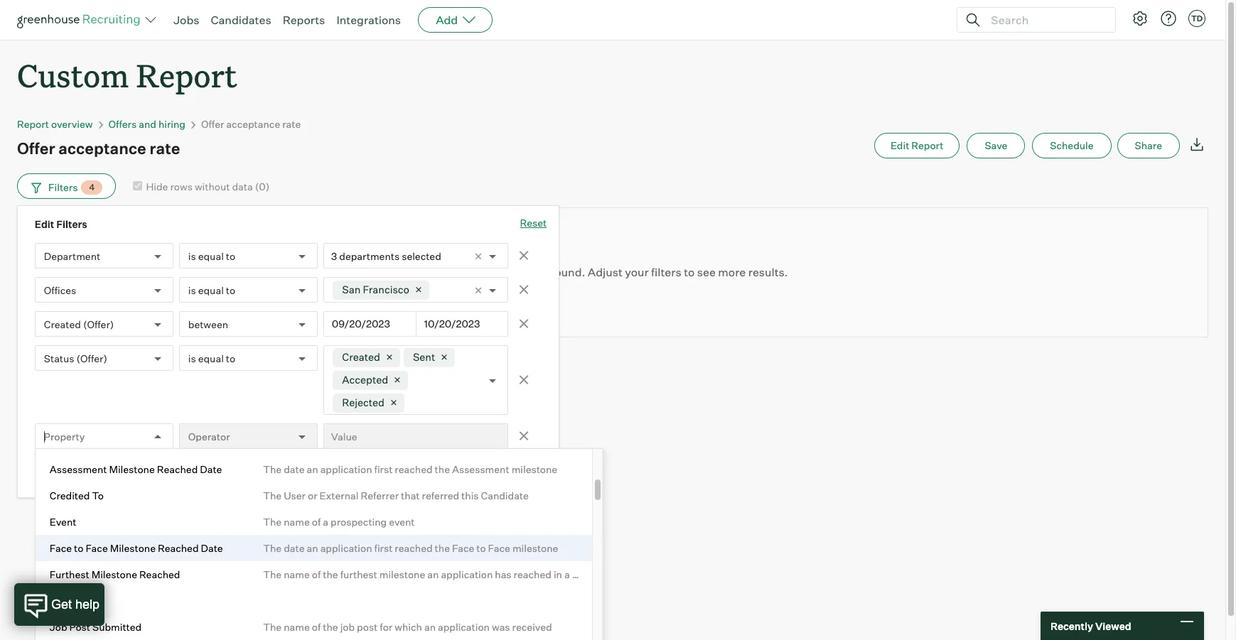Task type: describe. For each thing, give the bounding box(es) containing it.
is for created
[[188, 352, 196, 364]]

event
[[389, 516, 415, 528]]

1 horizontal spatial a
[[564, 569, 570, 581]]

filter
[[87, 463, 112, 475]]

edit for edit report
[[891, 139, 909, 152]]

post
[[357, 622, 378, 634]]

an up or
[[307, 464, 318, 476]]

10/20/2023
[[424, 318, 480, 330]]

equal for created
[[198, 352, 224, 364]]

hide
[[146, 180, 168, 192]]

schedule
[[1050, 139, 1094, 152]]

francisco
[[363, 283, 409, 296]]

to
[[92, 490, 104, 502]]

save button
[[967, 133, 1025, 159]]

this
[[461, 490, 479, 502]]

furthest
[[340, 569, 377, 581]]

created (offer)
[[44, 318, 114, 330]]

integrations link
[[336, 13, 401, 27]]

integrations
[[336, 13, 401, 27]]

milestone for furthest
[[91, 569, 137, 581]]

3
[[331, 250, 337, 262]]

to up the name of the furthest milestone an application has reached in a given pipeline
[[476, 543, 486, 555]]

the for the name of the furthest milestone an application has reached in a given pipeline
[[263, 569, 282, 581]]

which
[[395, 622, 422, 634]]

date for the date an application first reached the face to face milestone
[[284, 543, 305, 555]]

add button
[[418, 7, 493, 33]]

1 horizontal spatial offer acceptance rate
[[201, 118, 301, 130]]

hiring
[[158, 118, 185, 130]]

1 is from the top
[[188, 250, 196, 262]]

add filter
[[66, 463, 112, 475]]

no
[[437, 265, 453, 279]]

(offer) for status (offer)
[[76, 352, 107, 364]]

1 face from the left
[[50, 543, 72, 555]]

first for assessment
[[374, 464, 393, 476]]

the for the name of the job post for which an application was received
[[263, 622, 282, 634]]

09/20/2023
[[332, 318, 390, 330]]

0 vertical spatial offer
[[201, 118, 224, 130]]

credited to
[[50, 490, 104, 502]]

hire date
[[50, 595, 94, 607]]

report overview
[[17, 118, 93, 130]]

equal for san francisco
[[198, 284, 224, 296]]

1 application from the left
[[50, 437, 103, 450]]

to up between
[[226, 284, 235, 296]]

accepted
[[342, 374, 388, 386]]

the name of the furthest milestone an application has reached in a given pipeline
[[263, 569, 637, 581]]

jobs link
[[173, 13, 199, 27]]

created for created (offer)
[[44, 318, 81, 330]]

hide rows without data (0)
[[146, 180, 270, 192]]

to up furthest
[[74, 543, 83, 555]]

reached for assessment milestone reached date
[[157, 464, 198, 476]]

download image
[[1188, 136, 1206, 153]]

rows
[[170, 180, 193, 192]]

job post submitted
[[50, 622, 142, 634]]

application down the name of the furthest milestone an application has reached in a given pipeline
[[438, 622, 490, 634]]

milestone for assessment
[[109, 464, 155, 476]]

1 vertical spatial acceptance
[[58, 139, 146, 158]]

1 vertical spatial offer
[[17, 139, 55, 158]]

data
[[232, 180, 253, 192]]

name for the name of the furthest milestone an application has reached in a given pipeline
[[284, 569, 310, 581]]

1 equal from the top
[[198, 250, 224, 262]]

filters
[[651, 265, 681, 279]]

the left job
[[323, 622, 338, 634]]

0 vertical spatial filters
[[48, 181, 78, 193]]

is for san francisco
[[188, 284, 196, 296]]

application down the name of a prospecting event
[[320, 543, 372, 555]]

of for prospecting
[[312, 516, 321, 528]]

selected
[[402, 250, 441, 262]]

schedule button
[[1032, 133, 1111, 159]]

job
[[50, 622, 67, 634]]

0 vertical spatial milestone
[[512, 464, 557, 476]]

reset link
[[520, 216, 547, 232]]

is equal to for created
[[188, 352, 235, 364]]

0 horizontal spatial a
[[323, 516, 328, 528]]

the up or
[[307, 437, 322, 450]]

job
[[340, 622, 355, 634]]

3 face from the left
[[452, 543, 474, 555]]

status
[[44, 352, 74, 364]]

viewed
[[1095, 620, 1131, 632]]

see
[[697, 265, 716, 279]]

candidate
[[481, 490, 529, 502]]

edit report link
[[874, 133, 960, 159]]

Search text field
[[987, 10, 1102, 30]]

jobs
[[173, 13, 199, 27]]

has
[[495, 569, 511, 581]]

post
[[69, 622, 90, 634]]

report for edit report
[[911, 139, 943, 152]]

reports link
[[283, 13, 325, 27]]

2 assessment from the left
[[452, 464, 509, 476]]

or
[[308, 490, 317, 502]]

no matching records found. adjust your filters to see more results.
[[437, 265, 788, 279]]

status (offer)
[[44, 352, 107, 364]]

date for the date the application was created
[[284, 437, 305, 450]]

application date
[[50, 437, 127, 450]]

edit for edit filters
[[35, 218, 54, 230]]

the date the application was created
[[263, 437, 436, 450]]

to inside row group
[[684, 265, 695, 279]]

add for add filter
[[66, 463, 85, 475]]

reset
[[520, 217, 547, 229]]

td button
[[1186, 7, 1208, 30]]

td
[[1191, 14, 1203, 23]]

assessment milestone reached date
[[50, 464, 222, 476]]

greenhouse recruiting image
[[17, 11, 145, 28]]

more
[[718, 265, 746, 279]]

first for face
[[374, 543, 393, 555]]

an down the name of a prospecting event
[[307, 543, 318, 555]]

san francisco
[[342, 283, 409, 296]]

reached for furthest milestone reached
[[139, 569, 180, 581]]

1 assessment from the left
[[50, 464, 107, 476]]

to down data
[[226, 250, 235, 262]]

offers
[[108, 118, 137, 130]]

offer acceptance rate link
[[201, 118, 301, 130]]

0 vertical spatial acceptance
[[226, 118, 280, 130]]

1 vertical spatial filters
[[56, 218, 87, 230]]

adjust
[[588, 265, 623, 279]]

1 vertical spatial reached
[[158, 543, 199, 555]]

submitted
[[92, 622, 142, 634]]

4 face from the left
[[488, 543, 510, 555]]

name for the name of the job post for which an application was received
[[284, 622, 310, 634]]



Task type: vqa. For each thing, say whether or not it's contained in the screenshot.
'Offers'
yes



Task type: locate. For each thing, give the bounding box(es) containing it.
rate
[[282, 118, 301, 130], [150, 139, 180, 158]]

created for created
[[342, 351, 380, 364]]

add inside button
[[66, 463, 85, 475]]

add filter button
[[35, 456, 127, 482]]

reports
[[283, 13, 325, 27]]

reached for face
[[395, 543, 433, 555]]

0 vertical spatial equal
[[198, 250, 224, 262]]

td button
[[1188, 10, 1206, 27]]

3 the from the top
[[263, 490, 282, 502]]

1 horizontal spatial add
[[436, 13, 458, 27]]

1 vertical spatial created
[[342, 351, 380, 364]]

1 vertical spatial offer acceptance rate
[[17, 139, 180, 158]]

0 horizontal spatial report
[[17, 118, 49, 130]]

add for add
[[436, 13, 458, 27]]

5 the from the top
[[263, 543, 282, 555]]

for
[[380, 622, 393, 634]]

of for job
[[312, 622, 321, 634]]

of down or
[[312, 516, 321, 528]]

1 vertical spatial milestone
[[512, 543, 558, 555]]

face to face milestone reached date
[[50, 543, 223, 555]]

departments
[[339, 250, 400, 262]]

external
[[320, 490, 359, 502]]

created
[[400, 437, 436, 450]]

recently viewed
[[1051, 620, 1131, 632]]

0 horizontal spatial rate
[[150, 139, 180, 158]]

offer acceptance rate
[[201, 118, 301, 130], [17, 139, 180, 158]]

assessment
[[50, 464, 107, 476], [452, 464, 509, 476]]

1 horizontal spatial report
[[136, 54, 237, 96]]

the date an application first reached the face to face milestone
[[263, 543, 558, 555]]

rejected
[[342, 396, 385, 409]]

acceptance down offers
[[58, 139, 146, 158]]

furthest
[[50, 569, 89, 581]]

face up the name of the furthest milestone an application has reached in a given pipeline
[[452, 543, 474, 555]]

1 first from the top
[[374, 464, 393, 476]]

milestone down face to face milestone reached date on the left bottom
[[91, 569, 137, 581]]

offer acceptance rate up data
[[201, 118, 301, 130]]

0 vertical spatial add
[[436, 13, 458, 27]]

2 vertical spatial date
[[284, 543, 305, 555]]

edit filters
[[35, 218, 87, 230]]

1 vertical spatial a
[[564, 569, 570, 581]]

1 horizontal spatial assessment
[[452, 464, 509, 476]]

date
[[284, 437, 305, 450], [284, 464, 305, 476], [284, 543, 305, 555]]

offer
[[201, 118, 224, 130], [17, 139, 55, 158]]

the for the date an application first reached the face to face milestone
[[263, 543, 282, 555]]

1 vertical spatial date
[[284, 464, 305, 476]]

a right in at the bottom left of page
[[564, 569, 570, 581]]

0 vertical spatial of
[[312, 516, 321, 528]]

to down between
[[226, 352, 235, 364]]

an right which
[[424, 622, 436, 634]]

0 horizontal spatial add
[[66, 463, 85, 475]]

face up has
[[488, 543, 510, 555]]

add inside popup button
[[436, 13, 458, 27]]

Hide rows without data (0) checkbox
[[133, 181, 142, 190]]

3 is from the top
[[188, 352, 196, 364]]

0 horizontal spatial was
[[380, 437, 398, 450]]

the name of the job post for which an application was received
[[263, 622, 552, 634]]

1 vertical spatial add
[[66, 463, 85, 475]]

the user or external referrer that referred this candidate
[[263, 490, 529, 502]]

milestone up in at the bottom left of page
[[512, 543, 558, 555]]

milestone up candidate
[[512, 464, 557, 476]]

2 horizontal spatial report
[[911, 139, 943, 152]]

0 vertical spatial date
[[284, 437, 305, 450]]

user
[[284, 490, 306, 502]]

filters right filter icon
[[48, 181, 78, 193]]

1 vertical spatial milestone
[[110, 543, 156, 555]]

was left created on the left of page
[[380, 437, 398, 450]]

share
[[1135, 139, 1162, 152]]

2 application from the left
[[324, 437, 377, 450]]

reached
[[395, 464, 433, 476], [395, 543, 433, 555], [514, 569, 551, 581]]

found.
[[551, 265, 585, 279]]

is equal to
[[188, 250, 235, 262], [188, 284, 235, 296], [188, 352, 235, 364]]

offer acceptance rate down offers
[[17, 139, 180, 158]]

1 vertical spatial report
[[17, 118, 49, 130]]

offices
[[44, 284, 76, 296]]

to left see
[[684, 265, 695, 279]]

offer right hiring
[[201, 118, 224, 130]]

created down offices
[[44, 318, 81, 330]]

name down the user
[[284, 516, 310, 528]]

reached left in at the bottom left of page
[[514, 569, 551, 581]]

2 vertical spatial is equal to
[[188, 352, 235, 364]]

0 vertical spatial (offer)
[[83, 318, 114, 330]]

offers and hiring
[[108, 118, 185, 130]]

2 date from the top
[[284, 464, 305, 476]]

0 vertical spatial rate
[[282, 118, 301, 130]]

name left furthest
[[284, 569, 310, 581]]

reached down event
[[395, 543, 433, 555]]

1 is equal to from the top
[[188, 250, 235, 262]]

prospecting
[[331, 516, 387, 528]]

2 vertical spatial is
[[188, 352, 196, 364]]

given
[[572, 569, 597, 581]]

0 horizontal spatial offer acceptance rate
[[17, 139, 180, 158]]

no matching records found. adjust your filters to see more results. row group
[[17, 208, 1208, 338]]

1 horizontal spatial application
[[324, 437, 377, 450]]

san
[[342, 283, 361, 296]]

1 vertical spatial equal
[[198, 284, 224, 296]]

1 horizontal spatial acceptance
[[226, 118, 280, 130]]

0 vertical spatial first
[[374, 464, 393, 476]]

report for custom report
[[136, 54, 237, 96]]

application down the date the application was created
[[320, 464, 372, 476]]

report left save
[[911, 139, 943, 152]]

milestone down application date
[[109, 464, 155, 476]]

of for furthest
[[312, 569, 321, 581]]

add
[[436, 13, 458, 27], [66, 463, 85, 475]]

1 vertical spatial is
[[188, 284, 196, 296]]

the left furthest
[[323, 569, 338, 581]]

a
[[323, 516, 328, 528], [564, 569, 570, 581]]

0 horizontal spatial acceptance
[[58, 139, 146, 158]]

0 vertical spatial created
[[44, 318, 81, 330]]

records
[[508, 265, 549, 279]]

7 the from the top
[[263, 622, 282, 634]]

face up furthest milestone reached
[[86, 543, 108, 555]]

filters up department
[[56, 218, 87, 230]]

application left has
[[441, 569, 493, 581]]

1 horizontal spatial created
[[342, 351, 380, 364]]

1 horizontal spatial was
[[492, 622, 510, 634]]

0 vertical spatial was
[[380, 437, 398, 450]]

1 horizontal spatial edit
[[891, 139, 909, 152]]

2 vertical spatial report
[[911, 139, 943, 152]]

the for the date an application first reached the assessment milestone
[[263, 464, 282, 476]]

0 horizontal spatial assessment
[[50, 464, 107, 476]]

referrer
[[361, 490, 399, 502]]

created
[[44, 318, 81, 330], [342, 351, 380, 364]]

the date an application first reached the assessment milestone
[[263, 464, 557, 476]]

the for the name of a prospecting event
[[263, 516, 282, 528]]

0 vertical spatial reached
[[157, 464, 198, 476]]

1 vertical spatial was
[[492, 622, 510, 634]]

3 date from the top
[[284, 543, 305, 555]]

(offer) up status (offer)
[[83, 318, 114, 330]]

save and schedule this report to revisit it! element
[[967, 133, 1032, 159]]

assessment up credited to
[[50, 464, 107, 476]]

2 vertical spatial equal
[[198, 352, 224, 364]]

assessment up the this
[[452, 464, 509, 476]]

(offer) right status
[[76, 352, 107, 364]]

first
[[374, 464, 393, 476], [374, 543, 393, 555]]

recently
[[1051, 620, 1093, 632]]

4
[[89, 182, 95, 193]]

furthest milestone reached
[[50, 569, 180, 581]]

candidates
[[211, 13, 271, 27]]

face down event
[[50, 543, 72, 555]]

4 the from the top
[[263, 516, 282, 528]]

1 vertical spatial rate
[[150, 139, 180, 158]]

0 horizontal spatial application
[[50, 437, 103, 450]]

candidates link
[[211, 13, 271, 27]]

1 horizontal spatial rate
[[282, 118, 301, 130]]

application
[[320, 464, 372, 476], [320, 543, 372, 555], [441, 569, 493, 581], [438, 622, 490, 634]]

reached up that
[[395, 464, 433, 476]]

0 horizontal spatial offer
[[17, 139, 55, 158]]

2 vertical spatial reached
[[139, 569, 180, 581]]

a down external
[[323, 516, 328, 528]]

0 vertical spatial reached
[[395, 464, 433, 476]]

0 vertical spatial is equal to
[[188, 250, 235, 262]]

name left job
[[284, 622, 310, 634]]

was
[[380, 437, 398, 450], [492, 622, 510, 634]]

the for the user or external referrer that referred this candidate
[[263, 490, 282, 502]]

0 vertical spatial name
[[284, 516, 310, 528]]

that
[[401, 490, 420, 502]]

milestone up furthest milestone reached
[[110, 543, 156, 555]]

an down 'the date an application first reached the face to face milestone'
[[427, 569, 439, 581]]

1 vertical spatial edit
[[35, 218, 54, 230]]

configure image
[[1132, 10, 1149, 27]]

0 vertical spatial is
[[188, 250, 196, 262]]

is equal to for san francisco
[[188, 284, 235, 296]]

3 equal from the top
[[198, 352, 224, 364]]

first up referrer on the left of page
[[374, 464, 393, 476]]

0 vertical spatial edit
[[891, 139, 909, 152]]

1 vertical spatial name
[[284, 569, 310, 581]]

2 face from the left
[[86, 543, 108, 555]]

1 vertical spatial (offer)
[[76, 352, 107, 364]]

in
[[554, 569, 562, 581]]

2 equal from the top
[[198, 284, 224, 296]]

1 vertical spatial reached
[[395, 543, 433, 555]]

3 is equal to from the top
[[188, 352, 235, 364]]

save
[[985, 139, 1007, 152]]

1 the from the top
[[263, 437, 282, 450]]

matching
[[455, 265, 505, 279]]

results.
[[748, 265, 788, 279]]

1 of from the top
[[312, 516, 321, 528]]

application down the rejected
[[324, 437, 377, 450]]

application up add filter button
[[50, 437, 103, 450]]

2 vertical spatial milestone
[[91, 569, 137, 581]]

date for the date an application first reached the assessment milestone
[[284, 464, 305, 476]]

custom
[[17, 54, 129, 96]]

the for the date the application was created
[[263, 437, 282, 450]]

2 is equal to from the top
[[188, 284, 235, 296]]

2 first from the top
[[374, 543, 393, 555]]

your
[[625, 265, 649, 279]]

custom report
[[17, 54, 237, 96]]

1 vertical spatial of
[[312, 569, 321, 581]]

3 departments selected
[[331, 250, 441, 262]]

2 the from the top
[[263, 464, 282, 476]]

the name of a prospecting event
[[263, 516, 415, 528]]

6 the from the top
[[263, 569, 282, 581]]

first down event
[[374, 543, 393, 555]]

2 of from the top
[[312, 569, 321, 581]]

2 vertical spatial of
[[312, 622, 321, 634]]

of left job
[[312, 622, 321, 634]]

1 horizontal spatial offer
[[201, 118, 224, 130]]

2 name from the top
[[284, 569, 310, 581]]

event
[[50, 516, 76, 528]]

1 name from the top
[[284, 516, 310, 528]]

to
[[226, 250, 235, 262], [684, 265, 695, 279], [226, 284, 235, 296], [226, 352, 235, 364], [74, 543, 83, 555], [476, 543, 486, 555]]

milestone
[[512, 464, 557, 476], [512, 543, 558, 555], [379, 569, 425, 581]]

0 vertical spatial report
[[136, 54, 237, 96]]

face
[[50, 543, 72, 555], [86, 543, 108, 555], [452, 543, 474, 555], [488, 543, 510, 555]]

milestone down 'the date an application first reached the face to face milestone'
[[379, 569, 425, 581]]

share button
[[1117, 133, 1180, 159]]

0 vertical spatial offer acceptance rate
[[201, 118, 301, 130]]

(offer) for created (offer)
[[83, 318, 114, 330]]

edit report
[[891, 139, 943, 152]]

offers and hiring link
[[108, 118, 185, 130]]

filter image
[[29, 182, 41, 194]]

1 date from the top
[[284, 437, 305, 450]]

report up hiring
[[136, 54, 237, 96]]

1 vertical spatial first
[[374, 543, 393, 555]]

reached for assessment
[[395, 464, 433, 476]]

2 vertical spatial milestone
[[379, 569, 425, 581]]

received
[[512, 622, 552, 634]]

and
[[139, 118, 156, 130]]

the up the name of the furthest milestone an application has reached in a given pipeline
[[435, 543, 450, 555]]

2 is from the top
[[188, 284, 196, 296]]

report overview link
[[17, 118, 93, 130]]

hire
[[50, 595, 69, 607]]

0 horizontal spatial created
[[44, 318, 81, 330]]

credited
[[50, 490, 90, 502]]

0 vertical spatial milestone
[[109, 464, 155, 476]]

report left overview
[[17, 118, 49, 130]]

an
[[307, 464, 318, 476], [307, 543, 318, 555], [427, 569, 439, 581], [424, 622, 436, 634]]

0 horizontal spatial edit
[[35, 218, 54, 230]]

was left 'received'
[[492, 622, 510, 634]]

offer down the report overview
[[17, 139, 55, 158]]

overview
[[51, 118, 93, 130]]

the up referred
[[435, 464, 450, 476]]

name for the name of a prospecting event
[[284, 516, 310, 528]]

without
[[195, 180, 230, 192]]

of left furthest
[[312, 569, 321, 581]]

created up 'accepted'
[[342, 351, 380, 364]]

2 vertical spatial reached
[[514, 569, 551, 581]]

3 of from the top
[[312, 622, 321, 634]]

Value text field
[[323, 424, 508, 449]]

milestone
[[109, 464, 155, 476], [110, 543, 156, 555], [91, 569, 137, 581]]

between
[[188, 318, 228, 330]]

application
[[50, 437, 103, 450], [324, 437, 377, 450]]

3 name from the top
[[284, 622, 310, 634]]

acceptance up (0)
[[226, 118, 280, 130]]

2 vertical spatial name
[[284, 622, 310, 634]]

0 vertical spatial a
[[323, 516, 328, 528]]

1 vertical spatial is equal to
[[188, 284, 235, 296]]



